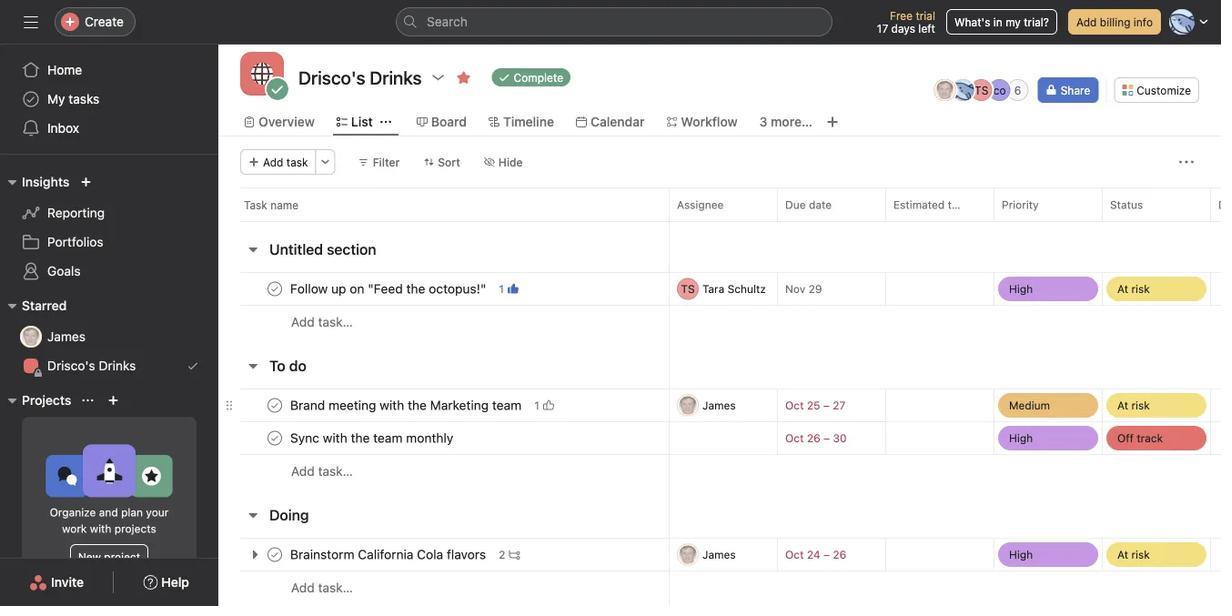 Task type: vqa. For each thing, say whether or not it's contained in the screenshot.
Ja to the middle
yes



Task type: locate. For each thing, give the bounding box(es) containing it.
3 risk from the top
[[1132, 549, 1151, 561]]

ts left the tara
[[681, 283, 695, 295]]

high button down medium popup button
[[995, 422, 1103, 454]]

risk left designer field for brainstorm california cola flavors cell
[[1132, 549, 1151, 561]]

2 vertical spatial –
[[824, 549, 830, 561]]

0 vertical spatial oct
[[786, 399, 804, 412]]

board link
[[417, 112, 467, 132]]

oct inside 'header doing' tree grid
[[786, 549, 804, 561]]

task
[[287, 156, 308, 168]]

0 vertical spatial 1
[[499, 283, 504, 295]]

off
[[1118, 432, 1134, 445]]

search list box
[[396, 7, 833, 36]]

at
[[1118, 283, 1129, 295], [1118, 399, 1129, 412], [1118, 549, 1129, 561]]

1 high button from the top
[[995, 273, 1103, 305]]

0 vertical spatial collapse task list for this section image
[[246, 359, 260, 373]]

risk inside dropdown button
[[1132, 283, 1151, 295]]

list link
[[337, 112, 373, 132]]

– left 30
[[824, 432, 830, 445]]

– inside 'header doing' tree grid
[[824, 549, 830, 561]]

2 vertical spatial add task… row
[[219, 571, 1222, 605]]

designer field for sync with the team monthly cell
[[1211, 422, 1222, 455]]

0 vertical spatial completed checkbox
[[264, 278, 286, 300]]

3 completed image from the top
[[264, 544, 286, 566]]

collapse task list for this section image
[[246, 242, 260, 257]]

add task… button up the doing
[[291, 462, 353, 482]]

completed checkbox inside brainstorm california cola flavors cell
[[264, 544, 286, 566]]

starred element
[[0, 290, 219, 384]]

6
[[1015, 84, 1022, 97]]

add task button
[[240, 149, 316, 175]]

high
[[1010, 283, 1034, 295], [1010, 432, 1034, 445], [1010, 549, 1034, 561]]

to do
[[269, 357, 307, 375]]

add task… up do
[[291, 315, 353, 330]]

collapse task list for this section image left to
[[246, 359, 260, 373]]

to do button
[[269, 350, 307, 382]]

remove from starred image
[[457, 70, 471, 85]]

track
[[1137, 432, 1164, 445]]

1 vertical spatial 1 button
[[531, 396, 558, 415]]

hide sidebar image
[[24, 15, 38, 29]]

ja inside starred 'element'
[[25, 330, 37, 343]]

oct left 24
[[786, 549, 804, 561]]

completed checkbox inside follow up on "feed the octopus!" cell
[[264, 278, 286, 300]]

2 collapse task list for this section image from the top
[[246, 508, 260, 523]]

3 completed checkbox from the top
[[264, 544, 286, 566]]

0 vertical spatial ja
[[940, 84, 952, 97]]

2 vertical spatial risk
[[1132, 549, 1151, 561]]

add
[[1077, 15, 1097, 28], [263, 156, 284, 168], [291, 315, 315, 330], [291, 464, 315, 479], [291, 580, 315, 595]]

1 vertical spatial completed checkbox
[[264, 395, 286, 417]]

2 vertical spatial completed image
[[264, 544, 286, 566]]

new project
[[78, 551, 140, 564]]

1 at from the top
[[1118, 283, 1129, 295]]

oct 24 – 26
[[786, 549, 847, 561]]

trial
[[916, 9, 936, 22]]

completed image down untitled
[[264, 278, 286, 300]]

completed image
[[264, 278, 286, 300], [264, 427, 286, 449], [264, 544, 286, 566]]

2 at risk from the top
[[1118, 399, 1151, 412]]

at risk button
[[1103, 390, 1211, 422], [1103, 539, 1211, 571]]

– right 24
[[824, 549, 830, 561]]

2 risk from the top
[[1132, 399, 1151, 412]]

add down the doing
[[291, 580, 315, 595]]

1 horizontal spatial 1 button
[[531, 396, 558, 415]]

add task… row
[[219, 305, 1222, 339], [219, 454, 1222, 488], [219, 571, 1222, 605]]

add task… button
[[291, 312, 353, 332], [291, 462, 353, 482], [291, 578, 353, 598]]

2 vertical spatial add task… button
[[291, 578, 353, 598]]

27
[[833, 399, 846, 412]]

home link
[[11, 56, 208, 85]]

insights element
[[0, 166, 219, 290]]

add task… button inside header untitled section tree grid
[[291, 312, 353, 332]]

add task… row up james button
[[219, 454, 1222, 488]]

3 high from the top
[[1010, 549, 1034, 561]]

add up 'doing' button
[[291, 464, 315, 479]]

1 vertical spatial oct
[[786, 432, 804, 445]]

1 vertical spatial at
[[1118, 399, 1129, 412]]

2 high from the top
[[1010, 432, 1034, 445]]

at risk button
[[1103, 273, 1211, 305]]

assignee
[[677, 198, 724, 211]]

brand meeting with the marketing team cell
[[219, 389, 670, 422]]

and
[[99, 506, 118, 519]]

0 vertical spatial –
[[824, 399, 830, 412]]

risk up the off track at the right bottom of the page
[[1132, 399, 1151, 412]]

1 vertical spatial collapse task list for this section image
[[246, 508, 260, 523]]

1 vertical spatial add task…
[[291, 464, 353, 479]]

task… inside header to do tree grid
[[318, 464, 353, 479]]

2 vertical spatial completed checkbox
[[264, 544, 286, 566]]

2 high button from the top
[[995, 422, 1103, 454]]

at for high
[[1118, 283, 1129, 295]]

completed image
[[264, 395, 286, 417]]

ts
[[975, 84, 989, 97], [681, 283, 695, 295]]

2 vertical spatial high
[[1010, 549, 1034, 561]]

2 completed image from the top
[[264, 427, 286, 449]]

sync with the team monthly cell
[[219, 422, 670, 455]]

1 inside follow up on "feed the octopus!" cell
[[499, 283, 504, 295]]

0 vertical spatial at
[[1118, 283, 1129, 295]]

add task… up the doing
[[291, 464, 353, 479]]

high button down priority
[[995, 273, 1103, 305]]

portfolios link
[[11, 228, 208, 257]]

complete button
[[484, 65, 579, 90]]

completed image inside follow up on "feed the octopus!" cell
[[264, 278, 286, 300]]

0 horizontal spatial 1 button
[[496, 280, 523, 298]]

completed checkbox up completed option
[[264, 395, 286, 417]]

completed checkbox down untitled
[[264, 278, 286, 300]]

– for 26
[[824, 549, 830, 561]]

3 task… from the top
[[318, 580, 353, 595]]

0 vertical spatial completed image
[[264, 278, 286, 300]]

1 vertical spatial completed image
[[264, 427, 286, 449]]

header untitled section tree grid
[[219, 272, 1222, 339]]

due
[[786, 198, 806, 211]]

completed image down completed image
[[264, 427, 286, 449]]

1 completed checkbox from the top
[[264, 278, 286, 300]]

james
[[47, 329, 86, 344], [703, 399, 736, 412], [703, 549, 736, 561]]

– left the 27
[[824, 399, 830, 412]]

1 vertical spatial at risk button
[[1103, 539, 1211, 571]]

your
[[146, 506, 169, 519]]

add left task
[[263, 156, 284, 168]]

timeline link
[[489, 112, 554, 132]]

at inside dropdown button
[[1118, 283, 1129, 295]]

off track button
[[1103, 422, 1211, 454]]

1 vertical spatial james
[[703, 399, 736, 412]]

at up off
[[1118, 399, 1129, 412]]

task… for doing
[[318, 580, 353, 595]]

1 add task… button from the top
[[291, 312, 353, 332]]

26 right 24
[[833, 549, 847, 561]]

2 horizontal spatial ja
[[940, 84, 952, 97]]

1 button inside follow up on "feed the octopus!" cell
[[496, 280, 523, 298]]

add task… row down the tara
[[219, 305, 1222, 339]]

add task… button for doing
[[291, 578, 353, 598]]

high inside header untitled section tree grid
[[1010, 283, 1034, 295]]

3 add task… button from the top
[[291, 578, 353, 598]]

status
[[1111, 198, 1144, 211]]

oct down oct 25 – 27
[[786, 432, 804, 445]]

1 button for ts
[[496, 280, 523, 298]]

1 button inside brand meeting with the marketing team cell
[[531, 396, 558, 415]]

26 inside 'header doing' tree grid
[[833, 549, 847, 561]]

1 vertical spatial 26
[[833, 549, 847, 561]]

designer field for brand meeting with the marketing team cell
[[1211, 389, 1222, 422]]

add task… inside 'header doing' tree grid
[[291, 580, 353, 595]]

risk inside header to do tree grid
[[1132, 399, 1151, 412]]

globe image
[[251, 63, 273, 85]]

section
[[327, 241, 377, 258]]

3 oct from the top
[[786, 549, 804, 561]]

collapse task list for this section image
[[246, 359, 260, 373], [246, 508, 260, 523]]

0 vertical spatial 26
[[807, 432, 821, 445]]

complete
[[514, 71, 564, 84]]

0 horizontal spatial 26
[[807, 432, 821, 445]]

1 completed image from the top
[[264, 278, 286, 300]]

free
[[890, 9, 913, 22]]

1 vertical spatial ts
[[681, 283, 695, 295]]

2 task… from the top
[[318, 464, 353, 479]]

my
[[1006, 15, 1021, 28]]

1 vertical spatial ja
[[25, 330, 37, 343]]

2 vertical spatial at
[[1118, 549, 1129, 561]]

ja inside header to do tree grid
[[682, 399, 694, 412]]

completed checkbox inside brand meeting with the marketing team cell
[[264, 395, 286, 417]]

1 button for ja
[[531, 396, 558, 415]]

ts inside header untitled section tree grid
[[681, 283, 695, 295]]

add task… button up do
[[291, 312, 353, 332]]

0 vertical spatial high
[[1010, 283, 1034, 295]]

task… inside 'header doing' tree grid
[[318, 580, 353, 595]]

doing button
[[269, 499, 309, 532]]

1 risk from the top
[[1132, 283, 1151, 295]]

tasks
[[69, 91, 100, 107]]

plan
[[121, 506, 143, 519]]

1 high from the top
[[1010, 283, 1034, 295]]

at inside header to do tree grid
[[1118, 399, 1129, 412]]

3 add task… from the top
[[291, 580, 353, 595]]

customize button
[[1115, 77, 1200, 103]]

global element
[[0, 45, 219, 154]]

at risk left designer field for follow up on "feed the octopus!" cell
[[1118, 283, 1151, 295]]

2 vertical spatial at risk
[[1118, 549, 1151, 561]]

free trial 17 days left
[[877, 9, 936, 35]]

risk
[[1132, 283, 1151, 295], [1132, 399, 1151, 412], [1132, 549, 1151, 561]]

add task… button down brainstorm california cola flavors text field
[[291, 578, 353, 598]]

add inside header to do tree grid
[[291, 464, 315, 479]]

2 at from the top
[[1118, 399, 1129, 412]]

high button for at risk
[[995, 273, 1103, 305]]

1
[[499, 283, 504, 295], [535, 399, 540, 412]]

risk for medium
[[1132, 399, 1151, 412]]

more actions image
[[320, 157, 331, 168]]

1 for ja
[[535, 399, 540, 412]]

0 vertical spatial at risk button
[[1103, 390, 1211, 422]]

risk left designer field for follow up on "feed the octopus!" cell
[[1132, 283, 1151, 295]]

my tasks link
[[11, 85, 208, 114]]

oct left 25
[[786, 399, 804, 412]]

add task… row down james button
[[219, 571, 1222, 605]]

add task… inside header untitled section tree grid
[[291, 315, 353, 330]]

show options, current sort, top image
[[82, 395, 93, 406]]

what's
[[955, 15, 991, 28]]

3 at from the top
[[1118, 549, 1129, 561]]

at risk inside dropdown button
[[1118, 283, 1151, 295]]

starred button
[[0, 295, 67, 317]]

add task… down brainstorm california cola flavors text field
[[291, 580, 353, 595]]

time
[[948, 198, 971, 211]]

ja
[[940, 84, 952, 97], [25, 330, 37, 343], [682, 399, 694, 412]]

task…
[[318, 315, 353, 330], [318, 464, 353, 479], [318, 580, 353, 595]]

task… down follow up on "feed the octopus!" text box
[[318, 315, 353, 330]]

1 collapse task list for this section image from the top
[[246, 359, 260, 373]]

completed image right the 'expand subtask list for the task brainstorm california cola flavors' 'image'
[[264, 544, 286, 566]]

1 at risk from the top
[[1118, 283, 1151, 295]]

expand subtask list for the task brainstorm california cola flavors image
[[248, 548, 262, 562]]

1 vertical spatial 1
[[535, 399, 540, 412]]

0 vertical spatial add task… button
[[291, 312, 353, 332]]

share button
[[1039, 77, 1099, 103]]

calendar
[[591, 114, 645, 129]]

workflow
[[681, 114, 738, 129]]

1 horizontal spatial 1
[[535, 399, 540, 412]]

oct for oct 26 – 30
[[786, 432, 804, 445]]

1 at risk button from the top
[[1103, 390, 1211, 422]]

0 horizontal spatial 1
[[499, 283, 504, 295]]

collapse task list for this section image left the doing
[[246, 508, 260, 523]]

completed checkbox right the 'expand subtask list for the task brainstorm california cola flavors' 'image'
[[264, 544, 286, 566]]

3 add task… row from the top
[[219, 571, 1222, 605]]

0 vertical spatial high button
[[995, 273, 1103, 305]]

drisco's drinks link
[[11, 351, 208, 381]]

completed checkbox for ja
[[264, 395, 286, 417]]

project
[[104, 551, 140, 564]]

follow up on "feed the octopus!" cell
[[219, 272, 670, 306]]

2 vertical spatial ja
[[682, 399, 694, 412]]

header to do tree grid
[[219, 389, 1222, 488]]

my
[[47, 91, 65, 107]]

completed image inside sync with the team monthly cell
[[264, 427, 286, 449]]

risk for high
[[1132, 283, 1151, 295]]

designer field for brainstorm california cola flavors cell
[[1211, 538, 1222, 572]]

1 vertical spatial high button
[[995, 422, 1103, 454]]

2 vertical spatial add task…
[[291, 580, 353, 595]]

26 left 30
[[807, 432, 821, 445]]

untitled
[[269, 241, 323, 258]]

1 vertical spatial at risk
[[1118, 399, 1151, 412]]

ts left co
[[975, 84, 989, 97]]

task… down brainstorm california cola flavors text field
[[318, 580, 353, 595]]

high for off track
[[1010, 432, 1034, 445]]

add inside 'header doing' tree grid
[[291, 580, 315, 595]]

1 vertical spatial high
[[1010, 432, 1034, 445]]

board
[[431, 114, 467, 129]]

at risk up the off track at the right bottom of the page
[[1118, 399, 1151, 412]]

task… inside header untitled section tree grid
[[318, 315, 353, 330]]

at right high popup button
[[1118, 549, 1129, 561]]

26 inside header to do tree grid
[[807, 432, 821, 445]]

2 vertical spatial oct
[[786, 549, 804, 561]]

add inside header untitled section tree grid
[[291, 315, 315, 330]]

row containing oct 26
[[219, 422, 1222, 455]]

1 oct from the top
[[786, 399, 804, 412]]

2 oct from the top
[[786, 432, 804, 445]]

1 add task… from the top
[[291, 315, 353, 330]]

my tasks
[[47, 91, 100, 107]]

off track
[[1118, 432, 1164, 445]]

0 vertical spatial task…
[[318, 315, 353, 330]]

task name
[[244, 198, 299, 211]]

create button
[[55, 7, 136, 36]]

collapse task list for this section image for at risk
[[246, 508, 260, 523]]

oct for oct 25 – 27
[[786, 399, 804, 412]]

task… for untitled section
[[318, 315, 353, 330]]

1 add task… row from the top
[[219, 305, 1222, 339]]

1 horizontal spatial ts
[[975, 84, 989, 97]]

1 horizontal spatial ja
[[682, 399, 694, 412]]

Completed checkbox
[[264, 278, 286, 300], [264, 395, 286, 417], [264, 544, 286, 566]]

0 vertical spatial ts
[[975, 84, 989, 97]]

new
[[78, 551, 101, 564]]

2 vertical spatial james
[[703, 549, 736, 561]]

tara schultz
[[703, 283, 766, 295]]

1 vertical spatial risk
[[1132, 399, 1151, 412]]

row
[[219, 188, 1222, 221], [240, 220, 1222, 222], [219, 272, 1222, 306], [219, 389, 1222, 422], [219, 422, 1222, 455], [219, 538, 1222, 572]]

1 for ts
[[499, 283, 504, 295]]

0 horizontal spatial ts
[[681, 283, 695, 295]]

1 vertical spatial add task… row
[[219, 454, 1222, 488]]

1 task… from the top
[[318, 315, 353, 330]]

task
[[244, 198, 267, 211]]

1 horizontal spatial 26
[[833, 549, 847, 561]]

organize and plan your work with projects
[[50, 506, 169, 535]]

0 vertical spatial 1 button
[[496, 280, 523, 298]]

at risk left designer field for brainstorm california cola flavors cell
[[1118, 549, 1151, 561]]

priority
[[1002, 198, 1039, 211]]

2 add task… from the top
[[291, 464, 353, 479]]

– for 27
[[824, 399, 830, 412]]

2 subtasks image
[[509, 549, 520, 560]]

0 vertical spatial james
[[47, 329, 86, 344]]

completed image for at
[[264, 278, 286, 300]]

2 completed checkbox from the top
[[264, 395, 286, 417]]

at down status
[[1118, 283, 1129, 295]]

1 inside brand meeting with the marketing team cell
[[535, 399, 540, 412]]

tab actions image
[[380, 117, 391, 127]]

at risk inside header to do tree grid
[[1118, 399, 1151, 412]]

oct 25 – 27
[[786, 399, 846, 412]]

0 vertical spatial risk
[[1132, 283, 1151, 295]]

high button inside header to do tree grid
[[995, 422, 1103, 454]]

search
[[427, 14, 468, 29]]

hide
[[499, 156, 523, 168]]

high button
[[995, 539, 1103, 571]]

high inside popup button
[[1010, 549, 1034, 561]]

info
[[1134, 15, 1154, 28]]

0 vertical spatial add task…
[[291, 315, 353, 330]]

2 add task… button from the top
[[291, 462, 353, 482]]

2 vertical spatial task…
[[318, 580, 353, 595]]

0 horizontal spatial ja
[[25, 330, 37, 343]]

0 vertical spatial at risk
[[1118, 283, 1151, 295]]

task… down sync with the team monthly text box
[[318, 464, 353, 479]]

1 vertical spatial task…
[[318, 464, 353, 479]]

1 vertical spatial add task… button
[[291, 462, 353, 482]]

inbox link
[[11, 114, 208, 143]]

add task… inside header to do tree grid
[[291, 464, 353, 479]]

add left billing
[[1077, 15, 1097, 28]]

1 vertical spatial –
[[824, 432, 830, 445]]

0 vertical spatial add task… row
[[219, 305, 1222, 339]]

at risk for medium
[[1118, 399, 1151, 412]]

3 at risk from the top
[[1118, 549, 1151, 561]]

high inside header to do tree grid
[[1010, 432, 1034, 445]]

add up do
[[291, 315, 315, 330]]



Task type: describe. For each thing, give the bounding box(es) containing it.
completed image for off
[[264, 427, 286, 449]]

new project or portfolio image
[[108, 395, 119, 406]]

high for at risk
[[1010, 283, 1034, 295]]

workflow link
[[667, 112, 738, 132]]

nov
[[786, 283, 806, 295]]

add inside "button"
[[263, 156, 284, 168]]

Completed checkbox
[[264, 427, 286, 449]]

3 more… button
[[760, 112, 813, 132]]

high button for off track
[[995, 422, 1103, 454]]

Brand meeting with the Marketing team text field
[[287, 396, 527, 415]]

search button
[[396, 7, 833, 36]]

help
[[161, 575, 189, 590]]

show options image
[[431, 70, 446, 85]]

james inside header to do tree grid
[[703, 399, 736, 412]]

add task… row for untitled section
[[219, 305, 1222, 339]]

Brainstorm California Cola flavors text field
[[287, 546, 492, 564]]

30
[[833, 432, 847, 445]]

do
[[289, 357, 307, 375]]

add billing info button
[[1069, 9, 1162, 35]]

2 add task… row from the top
[[219, 454, 1222, 488]]

filter
[[373, 156, 400, 168]]

risk inside 'header doing' tree grid
[[1132, 549, 1151, 561]]

goals link
[[11, 257, 208, 286]]

add billing info
[[1077, 15, 1154, 28]]

add inside button
[[1077, 15, 1097, 28]]

date
[[809, 198, 832, 211]]

add task… button for untitled section
[[291, 312, 353, 332]]

james inside starred 'element'
[[47, 329, 86, 344]]

what's in my trial?
[[955, 15, 1050, 28]]

insights
[[22, 174, 70, 189]]

reporting
[[47, 205, 105, 220]]

projects element
[[0, 384, 219, 603]]

oct for oct 24 – 26
[[786, 549, 804, 561]]

organize
[[50, 506, 96, 519]]

medium button
[[995, 390, 1103, 422]]

3 more…
[[760, 114, 813, 129]]

at for medium
[[1118, 399, 1129, 412]]

designer field for follow up on "feed the octopus!" cell
[[1211, 272, 1222, 306]]

calendar link
[[576, 112, 645, 132]]

what's in my trial? button
[[947, 9, 1058, 35]]

overview link
[[244, 112, 315, 132]]

co
[[994, 84, 1007, 97]]

billing
[[1101, 15, 1131, 28]]

add task… button inside header to do tree grid
[[291, 462, 353, 482]]

completed checkbox for ts
[[264, 278, 286, 300]]

filter button
[[350, 149, 408, 175]]

estimated time
[[894, 198, 971, 211]]

home
[[47, 62, 82, 77]]

completed image inside brainstorm california cola flavors cell
[[264, 544, 286, 566]]

goals
[[47, 264, 81, 279]]

customize
[[1137, 84, 1192, 97]]

create
[[85, 14, 124, 29]]

inbox
[[47, 121, 79, 136]]

17
[[877, 22, 889, 35]]

schultz
[[728, 283, 766, 295]]

29
[[809, 283, 823, 295]]

untitled section button
[[269, 233, 377, 266]]

starred
[[22, 298, 67, 313]]

25
[[807, 399, 821, 412]]

projects
[[115, 523, 156, 535]]

sort button
[[415, 149, 469, 175]]

list
[[351, 114, 373, 129]]

add task… for doing
[[291, 580, 353, 595]]

at risk inside 'header doing' tree grid
[[1118, 549, 1151, 561]]

left
[[919, 22, 936, 35]]

nov 29
[[786, 283, 823, 295]]

24
[[807, 549, 821, 561]]

add task… row for doing
[[219, 571, 1222, 605]]

in
[[994, 15, 1003, 28]]

more actions image
[[1180, 155, 1194, 169]]

untitled section
[[269, 241, 377, 258]]

james inside button
[[703, 549, 736, 561]]

at inside 'header doing' tree grid
[[1118, 549, 1129, 561]]

oct 26 – 30
[[786, 432, 847, 445]]

2 at risk button from the top
[[1103, 539, 1211, 571]]

collapse task list for this section image for medium
[[246, 359, 260, 373]]

new image
[[80, 177, 91, 188]]

drisco's drinks
[[47, 358, 136, 373]]

drisco's drinks
[[299, 66, 422, 88]]

ra
[[957, 84, 971, 97]]

hide button
[[476, 149, 531, 175]]

more…
[[771, 114, 813, 129]]

tara
[[703, 283, 725, 295]]

add task… for untitled section
[[291, 315, 353, 330]]

add tab image
[[826, 115, 840, 129]]

to
[[269, 357, 286, 375]]

– for 30
[[824, 432, 830, 445]]

Sync with the team monthly text field
[[287, 429, 459, 447]]

Follow up on "Feed the octopus!" text field
[[287, 280, 492, 298]]

invite button
[[17, 566, 96, 599]]

3
[[760, 114, 768, 129]]

drinks
[[99, 358, 136, 373]]

header doing tree grid
[[219, 538, 1222, 605]]

drisco's
[[47, 358, 95, 373]]

projects
[[22, 393, 71, 408]]

row containing task name
[[219, 188, 1222, 221]]

insights button
[[0, 171, 70, 193]]

row containing james
[[219, 538, 1222, 572]]

reporting link
[[11, 198, 208, 228]]

trial?
[[1024, 15, 1050, 28]]

medium
[[1010, 399, 1051, 412]]

estimated
[[894, 198, 945, 211]]

work
[[62, 523, 87, 535]]

portfolios
[[47, 234, 103, 249]]

add task
[[263, 156, 308, 168]]

at risk for high
[[1118, 283, 1151, 295]]

brainstorm california cola flavors cell
[[219, 538, 670, 572]]

sort
[[438, 156, 461, 168]]

timeline
[[503, 114, 554, 129]]



